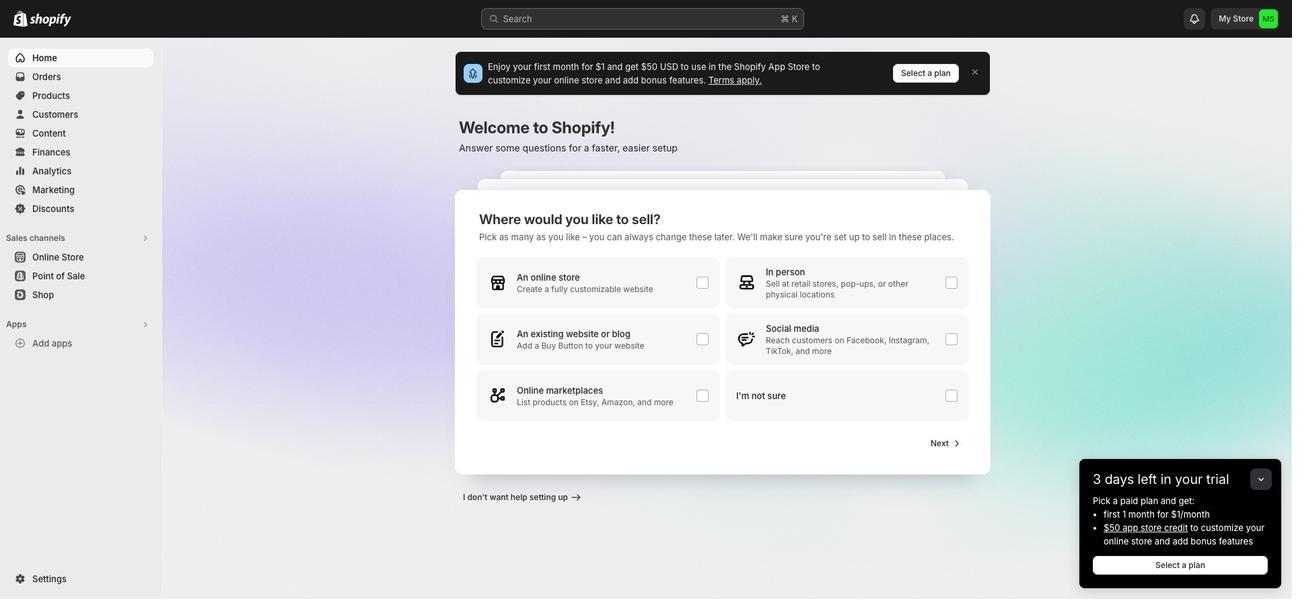 Task type: vqa. For each thing, say whether or not it's contained in the screenshot.
the Shopify image
yes



Task type: describe. For each thing, give the bounding box(es) containing it.
shopify image
[[13, 11, 28, 27]]

my store image
[[1260, 9, 1279, 28]]



Task type: locate. For each thing, give the bounding box(es) containing it.
shopify image
[[30, 13, 71, 27]]



